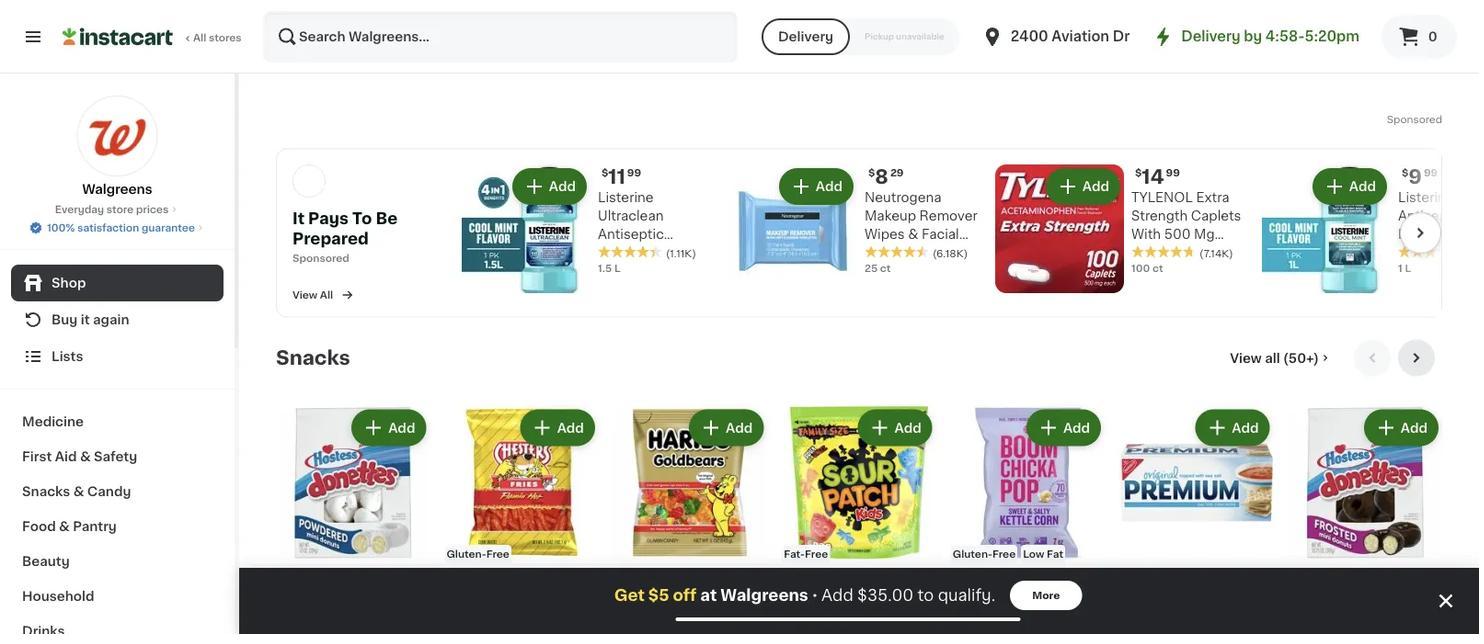 Task type: locate. For each thing, give the bounding box(es) containing it.
$ 4 49
[[955, 570, 991, 589]]

0 horizontal spatial 49
[[469, 571, 484, 581]]

0 horizontal spatial gluten-
[[447, 550, 486, 560]]

(6.18k)
[[933, 248, 968, 258]]

delivery
[[1181, 30, 1241, 43], [778, 30, 834, 43]]

$
[[602, 167, 608, 178], [868, 167, 875, 178], [1135, 167, 1142, 178], [1402, 167, 1409, 178], [280, 571, 286, 581], [448, 571, 455, 581], [617, 571, 624, 581], [786, 571, 793, 581], [955, 571, 961, 581], [1123, 571, 1130, 581], [1292, 571, 1299, 581]]

l right 1 at right
[[1405, 263, 1411, 273]]

99
[[627, 167, 641, 178], [1166, 167, 1180, 178], [1424, 167, 1438, 178], [808, 571, 822, 581]]

2 l from the left
[[1405, 263, 1411, 273]]

delivery inside delivery by 4:58-5:20pm link
[[1181, 30, 1241, 43]]

100% satisfaction guarantee
[[47, 223, 195, 233]]

0 vertical spatial nsored
[[1407, 114, 1442, 124]]

6 product group from the left
[[1120, 406, 1274, 635]]

2 ct from the left
[[1153, 263, 1163, 273]]

all down prepared
[[320, 290, 333, 300]]

1 vertical spatial candy
[[782, 631, 825, 635]]

0 horizontal spatial listerine
[[598, 191, 654, 204]]

nsored down prepared
[[313, 253, 349, 263]]

view all (50+)
[[1230, 352, 1319, 365]]

snacks & candy
[[22, 486, 131, 499]]

3 free from the left
[[993, 550, 1016, 560]]

original
[[782, 613, 832, 625]]

1 l from the left
[[614, 263, 621, 273]]

0 horizontal spatial snacks
[[22, 486, 70, 499]]

1 4 from the left
[[286, 570, 300, 589]]

ct right 100
[[1153, 263, 1163, 273]]

0 horizontal spatial 4
[[286, 570, 300, 589]]

1 horizontal spatial l
[[1405, 263, 1411, 273]]

49 up angie's
[[977, 571, 991, 581]]

0 horizontal spatial all
[[193, 33, 206, 43]]

1 49 from the left
[[469, 571, 484, 581]]

79
[[302, 571, 315, 581], [638, 571, 651, 581]]

candy inside sour patch kids original soft & chewy candy
[[782, 631, 825, 635]]

2 up the haribo on the bottom left of page
[[624, 570, 636, 589]]

delivery button
[[762, 18, 850, 55]]

2 6 from the left
[[1130, 570, 1143, 589]]

walgreens up original
[[721, 588, 808, 604]]

snacks down view all
[[276, 349, 350, 368]]

1 horizontal spatial 2
[[624, 570, 636, 589]]

listerine inside listerine ultraclean antiseptic gingivitis mouthwash, cool mint
[[598, 191, 654, 204]]

(7.14k)
[[1200, 248, 1233, 258]]

4 for $ 4 49
[[961, 570, 975, 589]]

1 horizontal spatial walgreens
[[721, 588, 808, 604]]

2 free from the left
[[805, 550, 828, 560]]

0 vertical spatial view
[[293, 290, 318, 300]]

item carousel region
[[276, 340, 1442, 635]]

$ 14 99
[[1135, 167, 1180, 186]]

2 product group from the left
[[445, 406, 599, 635]]

$ for $ 6 29
[[1123, 571, 1130, 581]]

1 horizontal spatial candy
[[782, 631, 825, 635]]

1 vertical spatial nsored
[[313, 253, 349, 263]]

main content
[[239, 74, 1479, 635]]

1 vertical spatial view
[[1230, 352, 1262, 365]]

100 ct
[[1131, 263, 1163, 273]]

ct
[[880, 263, 891, 273], [1153, 263, 1163, 273]]

first
[[22, 451, 52, 464]]

delivery inside delivery button
[[778, 30, 834, 43]]

0 horizontal spatial view
[[293, 290, 318, 300]]

1 2 from the left
[[455, 570, 468, 589]]

listerine
[[598, 191, 654, 204], [1398, 191, 1454, 204]]

29 for 4
[[1314, 571, 1328, 581]]

listerine down "$ 9 99"
[[1398, 191, 1454, 204]]

2 horizontal spatial free
[[993, 550, 1016, 560]]

1 horizontal spatial 79
[[638, 571, 651, 581]]

99 inside '$ 6 99'
[[808, 571, 822, 581]]

0 vertical spatial candy
[[87, 486, 131, 499]]

dr
[[1113, 30, 1130, 43]]

$ inside "$ 4 29"
[[1292, 571, 1299, 581]]

79 inside $ 2 79
[[638, 571, 651, 581]]

0 vertical spatial walgreens
[[82, 183, 152, 196]]

nsored up "$ 9 99"
[[1407, 114, 1442, 124]]

11
[[608, 167, 625, 186]]

99 for 14
[[1166, 167, 1180, 178]]

$ inside $ 2 79
[[617, 571, 624, 581]]

0 horizontal spatial l
[[614, 263, 621, 273]]

0 horizontal spatial nsored
[[313, 253, 349, 263]]

6
[[793, 570, 806, 589], [1130, 570, 1143, 589]]

all left stores
[[193, 33, 206, 43]]

2 49 from the left
[[977, 571, 991, 581]]

1.5
[[598, 263, 612, 273]]

2 horizontal spatial 4
[[1299, 570, 1313, 589]]

prepared
[[293, 231, 369, 247]]

29 for 6
[[1145, 571, 1159, 581]]

view left all
[[1230, 352, 1262, 365]]

candy down original
[[782, 631, 825, 635]]

listerine for 9
[[1398, 191, 1454, 204]]

satisfaction
[[77, 223, 139, 233]]

wipes
[[865, 228, 905, 241]]

99 right the 11
[[627, 167, 641, 178]]

1 horizontal spatial 29
[[1145, 571, 1159, 581]]

cleansing
[[865, 246, 929, 259]]

$ inside $ 11 99
[[602, 167, 608, 178]]

pays
[[308, 211, 348, 226]]

$ 6 29
[[1123, 570, 1159, 589]]

1 6 from the left
[[793, 570, 806, 589]]

get $5 off at walgreens • add $35.00 to qualify.
[[614, 588, 996, 604]]

product group
[[276, 406, 430, 635], [445, 406, 599, 635], [613, 406, 767, 635], [782, 406, 936, 635], [951, 406, 1105, 635], [1120, 406, 1274, 635], [1288, 406, 1442, 635]]

candy down 'safety'
[[87, 486, 131, 499]]

all
[[1265, 352, 1280, 365]]

99 for 11
[[627, 167, 641, 178]]

gluten-free
[[447, 550, 510, 560]]

1 vertical spatial spo
[[293, 253, 313, 263]]

0 vertical spatial snacks
[[276, 349, 350, 368]]

$ 9 99
[[1402, 167, 1438, 186]]

1 ct from the left
[[880, 263, 891, 273]]

1 horizontal spatial 49
[[977, 571, 991, 581]]

79 inside the $ 4 79
[[302, 571, 315, 581]]

snacks for snacks & candy
[[22, 486, 70, 499]]

& down first aid & safety
[[73, 486, 84, 499]]

view down prepared
[[293, 290, 318, 300]]

size
[[654, 613, 680, 625]]

$ inside "$ 9 99"
[[1402, 167, 1409, 178]]

0 horizontal spatial 79
[[302, 571, 315, 581]]

food & pantry
[[22, 521, 117, 534]]

everyday store prices
[[55, 205, 169, 215]]

1 79 from the left
[[302, 571, 315, 581]]

99 inside "$ 9 99"
[[1424, 167, 1438, 178]]

1 horizontal spatial delivery
[[1181, 30, 1241, 43]]

1 horizontal spatial 6
[[1130, 570, 1143, 589]]

spo down prepared
[[293, 253, 313, 263]]

49 inside $ 4 49
[[977, 571, 991, 581]]

99 up •
[[808, 571, 822, 581]]

$ inside $ 6 29
[[1123, 571, 1130, 581]]

2400 aviation dr
[[1011, 30, 1130, 43]]

& up "cleansing"
[[908, 228, 919, 241]]

$ inside $ 4 49
[[955, 571, 961, 581]]

& down the boomchickapop at the right
[[995, 631, 1005, 635]]

view inside popup button
[[1230, 352, 1262, 365]]

14
[[1142, 167, 1164, 186]]

strength
[[1131, 209, 1188, 222]]

listerine inside listerine coo
[[1398, 191, 1454, 204]]

99 for 9
[[1424, 167, 1438, 178]]

snacks & candy link
[[11, 475, 224, 510]]

1 gluten- from the left
[[447, 550, 486, 560]]

$5
[[648, 588, 669, 604]]

29 for 8
[[890, 167, 904, 178]]

0 horizontal spatial walgreens
[[82, 183, 152, 196]]

view for view all (50+)
[[1230, 352, 1262, 365]]

$ inside $ 8 29
[[868, 167, 875, 178]]

1 product group from the left
[[276, 406, 430, 635]]

2 horizontal spatial 29
[[1314, 571, 1328, 581]]

by
[[1244, 30, 1262, 43]]

mg
[[1194, 228, 1215, 241]]

29 inside $ 6 29
[[1145, 571, 1159, 581]]

1 horizontal spatial gluten-
[[953, 550, 993, 560]]

1 horizontal spatial 4
[[961, 570, 975, 589]]

2 listerine from the left
[[1398, 191, 1454, 204]]

0 horizontal spatial free
[[486, 550, 510, 560]]

0 horizontal spatial delivery
[[778, 30, 834, 43]]

gluten- for gluten-free
[[447, 550, 486, 560]]

first aid & safety link
[[11, 440, 224, 475]]

l for 11
[[614, 263, 621, 273]]

add
[[549, 180, 576, 193], [816, 180, 843, 193], [1083, 180, 1109, 193], [1349, 180, 1376, 193], [388, 422, 415, 435], [557, 422, 584, 435], [726, 422, 753, 435], [895, 422, 921, 435], [1063, 422, 1090, 435], [1232, 422, 1259, 435], [1401, 422, 1428, 435], [822, 588, 853, 604]]

0 horizontal spatial ct
[[880, 263, 891, 273]]

acetaminophen
[[1131, 246, 1234, 259]]

3 product group from the left
[[613, 406, 767, 635]]

2 2 from the left
[[624, 570, 636, 589]]

fat-
[[784, 550, 805, 560]]

gummi
[[670, 594, 717, 607]]

tylenol extra strength caplets with 500 mg acetaminophen
[[1131, 191, 1241, 259]]

beauty link
[[11, 545, 224, 580]]

1 listerine from the left
[[598, 191, 654, 204]]

snacks up food
[[22, 486, 70, 499]]

2 for $ 2 49
[[455, 570, 468, 589]]

1 free from the left
[[486, 550, 510, 560]]

l right 1.5
[[614, 263, 621, 273]]

snacks for snacks
[[276, 349, 350, 368]]

haribo
[[613, 594, 667, 607]]

1 vertical spatial snacks
[[22, 486, 70, 499]]

Search field
[[265, 13, 736, 61]]

view all (50+) button
[[1223, 340, 1339, 377]]

&
[[908, 228, 919, 241], [80, 451, 91, 464], [73, 486, 84, 499], [59, 521, 70, 534], [866, 613, 876, 625], [995, 631, 1005, 635]]

49 down gluten-free
[[469, 571, 484, 581]]

buy it again link
[[11, 302, 224, 339]]

& right aid in the bottom of the page
[[80, 451, 91, 464]]

2 gluten- from the left
[[953, 550, 993, 560]]

1 horizontal spatial snacks
[[276, 349, 350, 368]]

3 4 from the left
[[1299, 570, 1313, 589]]

0 horizontal spatial 6
[[793, 570, 806, 589]]

1 horizontal spatial all
[[320, 290, 333, 300]]

49 for 2
[[469, 571, 484, 581]]

share
[[613, 613, 650, 625]]

1 horizontal spatial view
[[1230, 352, 1262, 365]]

1 vertical spatial all
[[320, 290, 333, 300]]

2 4 from the left
[[961, 570, 975, 589]]

★★★★★
[[598, 245, 662, 258], [598, 245, 662, 258], [865, 245, 929, 258], [865, 245, 929, 258], [1131, 245, 1196, 258], [1131, 245, 1196, 258], [1398, 245, 1463, 258], [1398, 245, 1463, 258]]

99 right "9"
[[1424, 167, 1438, 178]]

1 vertical spatial walgreens
[[721, 588, 808, 604]]

walgreens up everyday store prices 'link'
[[82, 183, 152, 196]]

kids
[[856, 594, 884, 607]]

1 horizontal spatial ct
[[1153, 263, 1163, 273]]

walgreens link
[[77, 96, 158, 199]]

2 for $ 2 79
[[624, 570, 636, 589]]

$ inside '$ 6 99'
[[786, 571, 793, 581]]

instacart logo image
[[63, 26, 173, 48]]

lists link
[[11, 339, 224, 375]]

1 horizontal spatial free
[[805, 550, 828, 560]]

lists
[[52, 350, 83, 363]]

49
[[469, 571, 484, 581], [977, 571, 991, 581]]

gluten- up $ 2 49
[[447, 550, 486, 560]]

49 for 4
[[977, 571, 991, 581]]

salty
[[1008, 631, 1041, 635]]

29 inside $ 8 29
[[890, 167, 904, 178]]

delivery by 4:58-5:20pm link
[[1152, 26, 1360, 48]]

& down 'kids'
[[866, 613, 876, 625]]

everyday
[[55, 205, 104, 215]]

$ inside $ 2 49
[[448, 571, 455, 581]]

listerine for 11
[[598, 191, 654, 204]]

29 inside "$ 4 29"
[[1314, 571, 1328, 581]]

2 down gluten-free
[[455, 570, 468, 589]]

$ 2 79
[[617, 570, 651, 589]]

prices
[[136, 205, 169, 215]]

candy
[[87, 486, 131, 499], [782, 631, 825, 635]]

spo up "$ 9 99"
[[1387, 114, 1407, 124]]

0 horizontal spatial spo
[[293, 253, 313, 263]]

99 inside $ 14 99
[[1166, 167, 1180, 178]]

walgreens inside the treatment tracker modal dialog
[[721, 588, 808, 604]]

1 l
[[1398, 263, 1411, 273]]

more button
[[1010, 581, 1082, 611]]

$ inside $ 14 99
[[1135, 167, 1142, 178]]

ct right 25
[[880, 263, 891, 273]]

99 inside $ 11 99
[[627, 167, 641, 178]]

49 inside $ 2 49
[[469, 571, 484, 581]]

None search field
[[263, 11, 738, 63]]

aviation
[[1052, 30, 1109, 43]]

$ inside the $ 4 79
[[280, 571, 286, 581]]

1 horizontal spatial listerine
[[1398, 191, 1454, 204]]

gluten- up $ 4 49
[[953, 550, 993, 560]]

1 horizontal spatial spo
[[1387, 114, 1407, 124]]

1 horizontal spatial nsored
[[1407, 114, 1442, 124]]

listerine up the ultraclean
[[598, 191, 654, 204]]

0 horizontal spatial 2
[[455, 570, 468, 589]]

snacks inside item carousel region
[[276, 349, 350, 368]]

shop
[[52, 277, 86, 290]]

0 horizontal spatial 29
[[890, 167, 904, 178]]

2 79 from the left
[[638, 571, 651, 581]]

nsored inside it pays to be prepared spo nsored
[[313, 253, 349, 263]]

buy it again
[[52, 314, 129, 327]]

6 for $ 6 99
[[793, 570, 806, 589]]

$ for $ 4 49
[[955, 571, 961, 581]]

99 right 14
[[1166, 167, 1180, 178]]



Task type: describe. For each thing, give the bounding box(es) containing it.
towelettes
[[865, 264, 935, 277]]

gluten- for gluten-free low fat
[[953, 550, 993, 560]]

l for 9
[[1405, 263, 1411, 273]]

aid
[[55, 451, 77, 464]]

$ for $ 14 99
[[1135, 167, 1142, 178]]

•
[[812, 589, 818, 603]]

25
[[865, 263, 878, 273]]

& right food
[[59, 521, 70, 534]]

pantry
[[73, 521, 117, 534]]

facial
[[922, 228, 959, 241]]

$ for $ 6 99
[[786, 571, 793, 581]]

walgreens logo image
[[77, 96, 158, 177]]

$ for $ 2 79
[[617, 571, 624, 581]]

& inside neutrogena makeup remover wipes & facial cleansing towelettes
[[908, 228, 919, 241]]

cool
[[680, 264, 710, 277]]

makeup
[[865, 209, 916, 222]]

food & pantry link
[[11, 510, 224, 545]]

spo inside it pays to be prepared spo nsored
[[293, 253, 313, 263]]

100
[[1131, 263, 1150, 273]]

$ for $ 4 29
[[1292, 571, 1299, 581]]

coo
[[1457, 191, 1479, 204]]

service type group
[[762, 18, 959, 55]]

$ 8 29
[[868, 167, 904, 186]]

ct for 14
[[1153, 263, 1163, 273]]

sour
[[782, 594, 812, 607]]

0
[[1428, 30, 1437, 43]]

0 button
[[1382, 15, 1457, 59]]

79 for 4
[[302, 571, 315, 581]]

treatment tracker modal dialog
[[239, 568, 1479, 635]]

4 product group from the left
[[782, 406, 936, 635]]

ultraclean
[[598, 209, 664, 222]]

chewy
[[880, 613, 925, 625]]

boomchickapop
[[951, 613, 1076, 625]]

$ for $ 11 99
[[602, 167, 608, 178]]

tylenol
[[1131, 191, 1193, 204]]

listerine ultraclean antiseptic gingivitis mouthwash, cool mint
[[598, 191, 710, 296]]

mint
[[598, 283, 627, 296]]

neutrogena makeup remover wipes & facial cleansing towelettes
[[865, 191, 978, 277]]

safety
[[94, 451, 137, 464]]

household link
[[11, 580, 224, 614]]

medicine link
[[11, 405, 224, 440]]

antiseptic
[[598, 228, 664, 241]]

4:58-
[[1266, 30, 1305, 43]]

first aid & safety
[[22, 451, 137, 464]]

caplets
[[1191, 209, 1241, 222]]

ct for 8
[[880, 263, 891, 273]]

5 product group from the left
[[951, 406, 1105, 635]]

view all
[[293, 290, 333, 300]]

delivery for delivery by 4:58-5:20pm
[[1181, 30, 1241, 43]]

food
[[22, 521, 56, 534]]

patch
[[815, 594, 852, 607]]

& inside angie's boomchickapop sweet & salty kett
[[995, 631, 1005, 635]]

0 vertical spatial spo
[[1387, 114, 1407, 124]]

off
[[673, 588, 697, 604]]

candy,
[[720, 594, 766, 607]]

to
[[352, 211, 372, 226]]

99 for 6
[[808, 571, 822, 581]]

shop link
[[11, 265, 224, 302]]

2400 aviation dr button
[[981, 11, 1130, 63]]

& inside sour patch kids original soft & chewy candy
[[866, 613, 876, 625]]

buy
[[52, 314, 78, 327]]

100% satisfaction guarantee button
[[29, 217, 206, 235]]

be
[[376, 211, 398, 226]]

it pays to be prepared spo nsored
[[293, 211, 398, 263]]

(1.11k)
[[666, 248, 696, 258]]

gingivitis
[[598, 246, 658, 259]]

79 for 2
[[638, 571, 651, 581]]

low
[[1023, 550, 1044, 560]]

0 horizontal spatial candy
[[87, 486, 131, 499]]

free for sour patch kids original soft & chewy candy
[[805, 550, 828, 560]]

$35.00
[[857, 588, 914, 604]]

delivery for delivery
[[778, 30, 834, 43]]

kenvue image
[[293, 164, 326, 197]]

all stores link
[[63, 11, 243, 63]]

1
[[1398, 263, 1403, 273]]

stores
[[209, 33, 242, 43]]

$ for $ 2 49
[[448, 571, 455, 581]]

5:20pm
[[1305, 30, 1360, 43]]

it
[[293, 211, 305, 226]]

4 for $ 4 79
[[286, 570, 300, 589]]

$ for $ 4 79
[[280, 571, 286, 581]]

$ 4 29
[[1292, 570, 1328, 589]]

add inside the treatment tracker modal dialog
[[822, 588, 853, 604]]

$ 6 99
[[786, 570, 822, 589]]

main content containing 11
[[239, 74, 1479, 635]]

neutrogena
[[865, 191, 942, 204]]

$ 2 49
[[448, 570, 484, 589]]

more
[[1032, 591, 1060, 601]]

beauty
[[22, 556, 70, 568]]

remover
[[920, 209, 978, 222]]

$ for $ 9 99
[[1402, 167, 1409, 178]]

6 for $ 6 29
[[1130, 570, 1143, 589]]

haribo gummi candy, share size
[[613, 594, 766, 625]]

delivery by 4:58-5:20pm
[[1181, 30, 1360, 43]]

0 vertical spatial all
[[193, 33, 206, 43]]

9
[[1409, 167, 1422, 186]]

view for view all
[[293, 290, 318, 300]]

qualify.
[[938, 588, 996, 604]]

mouthwash,
[[598, 264, 677, 277]]

7 product group from the left
[[1288, 406, 1442, 635]]

extra
[[1196, 191, 1229, 204]]

25 ct
[[865, 263, 891, 273]]

household
[[22, 591, 94, 603]]

$ for $ 8 29
[[868, 167, 875, 178]]

to
[[918, 588, 934, 604]]

2400
[[1011, 30, 1048, 43]]

100%
[[47, 223, 75, 233]]

4 for $ 4 29
[[1299, 570, 1313, 589]]

$ 4 79
[[280, 570, 315, 589]]

free for 2
[[486, 550, 510, 560]]

soft
[[836, 613, 863, 625]]



Task type: vqa. For each thing, say whether or not it's contained in the screenshot.
and to the top
no



